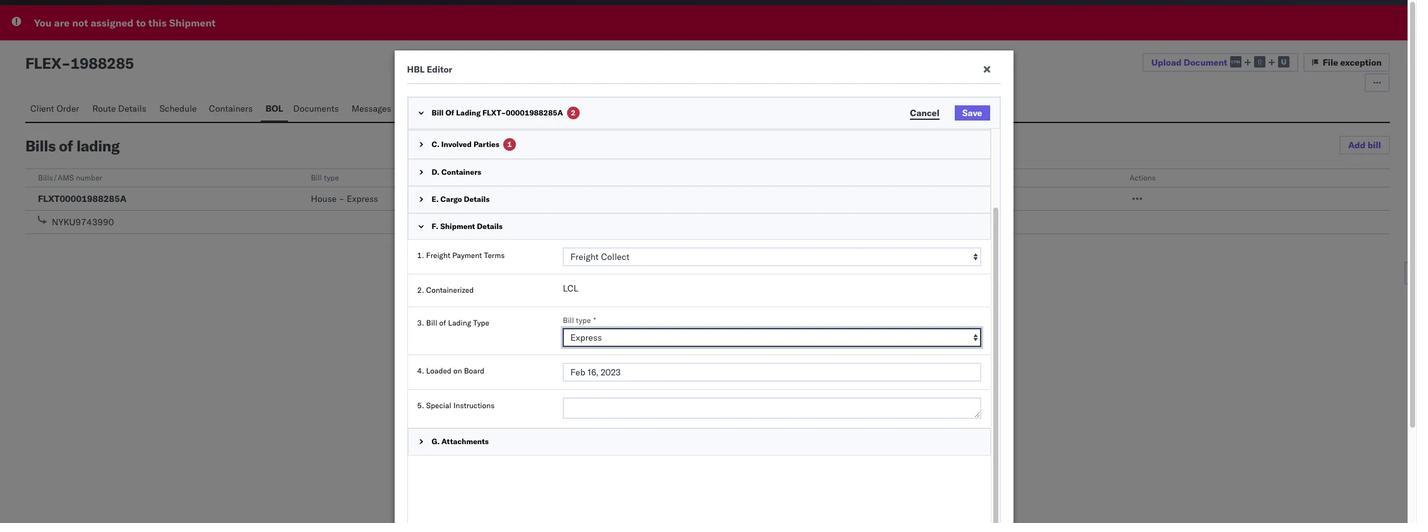 Task type: describe. For each thing, give the bounding box(es) containing it.
0 vertical spatial lading
[[456, 108, 481, 117]]

bills
[[25, 136, 56, 155]]

release
[[584, 173, 611, 183]]

file
[[1323, 57, 1339, 68]]

1 vertical spatial containers
[[442, 167, 481, 177]]

flxt-
[[483, 108, 506, 117]]

e.
[[432, 194, 439, 204]]

type for bill type
[[324, 173, 339, 183]]

route
[[92, 103, 116, 114]]

documents button
[[288, 97, 347, 122]]

details for e. cargo details
[[464, 194, 490, 204]]

containers inside button
[[209, 103, 253, 114]]

1
[[507, 140, 512, 149]]

add bill button
[[1340, 136, 1390, 155]]

3. bill of lading type
[[417, 318, 489, 328]]

c. involved parties
[[432, 140, 500, 149]]

hbl editor
[[407, 64, 452, 75]]

1 horizontal spatial shipment
[[440, 221, 475, 231]]

instructions
[[453, 401, 495, 411]]

surrender
[[874, 173, 907, 183]]

type
[[473, 318, 489, 328]]

on
[[454, 366, 462, 376]]

client order
[[30, 103, 79, 114]]

5. special instructions
[[417, 401, 495, 411]]

1 vertical spatial lading
[[448, 318, 471, 328]]

upload document button
[[1143, 53, 1298, 72]]

g. attachments
[[432, 437, 489, 447]]

are
[[54, 16, 70, 29]]

- for house
[[339, 193, 344, 205]]

0 horizontal spatial shipment
[[169, 16, 216, 29]]

parties
[[474, 140, 500, 149]]

house
[[311, 193, 337, 205]]

documents
[[293, 103, 339, 114]]

d. containers
[[432, 167, 481, 177]]

00001988285a
[[506, 108, 563, 117]]

containerized
[[426, 286, 474, 295]]

bills/ams
[[38, 173, 74, 183]]

assignees
[[403, 103, 444, 114]]

cancel
[[910, 107, 940, 118]]

obl
[[857, 173, 872, 183]]

messages
[[352, 103, 391, 114]]

nyku9743990
[[52, 217, 114, 228]]

this
[[148, 16, 167, 29]]

terms
[[484, 251, 505, 260]]

assigned
[[91, 16, 134, 29]]

type for bill type *
[[576, 316, 591, 325]]

1 vertical spatial of
[[439, 318, 446, 328]]

bill of lading flxt-00001988285a
[[432, 108, 563, 117]]

obl surrender
[[857, 173, 907, 183]]

bill for bill type *
[[563, 316, 574, 325]]

freight
[[426, 251, 450, 260]]

payment
[[452, 251, 482, 260]]

client
[[30, 103, 54, 114]]

actions
[[1130, 173, 1156, 183]]

cargo
[[441, 194, 462, 204]]

method
[[613, 173, 639, 183]]

bills of lading
[[25, 136, 120, 155]]

messages button
[[347, 97, 398, 122]]

schedule
[[159, 103, 197, 114]]

house - express
[[311, 193, 378, 205]]

upload document
[[1152, 57, 1228, 68]]

express
[[347, 193, 378, 205]]

bills/ams number
[[38, 173, 102, 183]]

you
[[34, 16, 52, 29]]

- for flex
[[61, 54, 70, 73]]

not
[[72, 16, 88, 29]]

4. loaded on board
[[417, 366, 484, 376]]



Task type: vqa. For each thing, say whether or not it's contained in the screenshot.
Import Work
no



Task type: locate. For each thing, give the bounding box(es) containing it.
of
[[59, 136, 73, 155], [439, 318, 446, 328]]

f. shipment details
[[432, 221, 503, 231]]

you are not assigned to this shipment
[[34, 16, 216, 29]]

MMM D, YYYY text field
[[563, 363, 981, 382]]

2
[[571, 108, 576, 117]]

details right cargo
[[464, 194, 490, 204]]

1 vertical spatial type
[[576, 316, 591, 325]]

1.
[[417, 251, 424, 260]]

bill right 3.
[[426, 318, 437, 328]]

type up house at the top of the page
[[324, 173, 339, 183]]

bill type *
[[563, 316, 596, 325]]

lading
[[456, 108, 481, 117], [448, 318, 471, 328]]

0 horizontal spatial type
[[324, 173, 339, 183]]

details
[[118, 103, 146, 114], [464, 194, 490, 204], [477, 221, 503, 231]]

f.
[[432, 221, 439, 231]]

save
[[962, 107, 983, 119]]

g.
[[432, 437, 440, 447]]

hbl
[[407, 64, 425, 75]]

lading left type
[[448, 318, 471, 328]]

1 vertical spatial -
[[339, 193, 344, 205]]

d.
[[432, 167, 440, 177]]

flxt00001988285a
[[38, 193, 126, 205]]

shipment right f.
[[440, 221, 475, 231]]

to
[[136, 16, 146, 29]]

order
[[56, 103, 79, 114]]

route details button
[[87, 97, 154, 122]]

details inside route details 'button'
[[118, 103, 146, 114]]

exception
[[1341, 57, 1382, 68]]

of right 3.
[[439, 318, 446, 328]]

1 horizontal spatial containers
[[442, 167, 481, 177]]

0 horizontal spatial -
[[61, 54, 70, 73]]

schedule button
[[154, 97, 204, 122]]

bill type
[[311, 173, 339, 183]]

containers right the d.
[[442, 167, 481, 177]]

add bill
[[1349, 140, 1381, 151]]

shipment right this
[[169, 16, 216, 29]]

- right house at the top of the page
[[339, 193, 344, 205]]

5.
[[417, 401, 424, 411]]

0 horizontal spatial of
[[59, 136, 73, 155]]

file exception
[[1323, 57, 1382, 68]]

1988285
[[70, 54, 134, 73]]

details for f. shipment details
[[477, 221, 503, 231]]

containers left bol
[[209, 103, 253, 114]]

document
[[1184, 57, 1228, 68]]

bol
[[266, 103, 283, 114]]

save button
[[955, 105, 990, 121]]

assignees button
[[398, 97, 451, 122]]

board
[[464, 366, 484, 376]]

containers
[[209, 103, 253, 114], [442, 167, 481, 177]]

upload
[[1152, 57, 1182, 68]]

None text field
[[563, 398, 981, 420]]

c.
[[432, 140, 440, 149]]

2. containerized
[[417, 286, 474, 295]]

flex - 1988285
[[25, 54, 134, 73]]

*
[[594, 316, 596, 325]]

client order button
[[25, 97, 87, 122]]

e. cargo details
[[432, 194, 490, 204]]

bill left *
[[563, 316, 574, 325]]

containers button
[[204, 97, 261, 122]]

of right bills
[[59, 136, 73, 155]]

lcl
[[563, 283, 578, 295]]

lading right of
[[456, 108, 481, 117]]

1 vertical spatial details
[[464, 194, 490, 204]]

lading
[[76, 136, 120, 155]]

0 vertical spatial type
[[324, 173, 339, 183]]

special
[[426, 401, 452, 411]]

type left *
[[576, 316, 591, 325]]

2.
[[417, 286, 424, 295]]

cancel button
[[903, 105, 947, 121]]

0 vertical spatial -
[[61, 54, 70, 73]]

1 horizontal spatial type
[[576, 316, 591, 325]]

bill for bill of lading flxt-00001988285a
[[432, 108, 444, 117]]

add
[[1349, 140, 1366, 151]]

loaded
[[426, 366, 452, 376]]

details right "route"
[[118, 103, 146, 114]]

0 vertical spatial details
[[118, 103, 146, 114]]

4.
[[417, 366, 424, 376]]

1 horizontal spatial -
[[339, 193, 344, 205]]

of
[[446, 108, 454, 117]]

involved
[[441, 140, 472, 149]]

1 horizontal spatial of
[[439, 318, 446, 328]]

0 vertical spatial shipment
[[169, 16, 216, 29]]

1. freight payment terms
[[417, 251, 505, 260]]

bill left of
[[432, 108, 444, 117]]

bill for bill type
[[311, 173, 322, 183]]

release method
[[584, 173, 639, 183]]

0 horizontal spatial containers
[[209, 103, 253, 114]]

1 vertical spatial shipment
[[440, 221, 475, 231]]

details up terms
[[477, 221, 503, 231]]

shipment
[[169, 16, 216, 29], [440, 221, 475, 231]]

bill up house at the top of the page
[[311, 173, 322, 183]]

0 vertical spatial containers
[[209, 103, 253, 114]]

- down are in the top left of the page
[[61, 54, 70, 73]]

number
[[76, 173, 102, 183]]

bol button
[[261, 97, 288, 122]]

3.
[[417, 318, 424, 328]]

route details
[[92, 103, 146, 114]]

flex
[[25, 54, 61, 73]]

editor
[[427, 64, 452, 75]]

0 vertical spatial of
[[59, 136, 73, 155]]

2 vertical spatial details
[[477, 221, 503, 231]]

bill
[[1368, 140, 1381, 151]]



